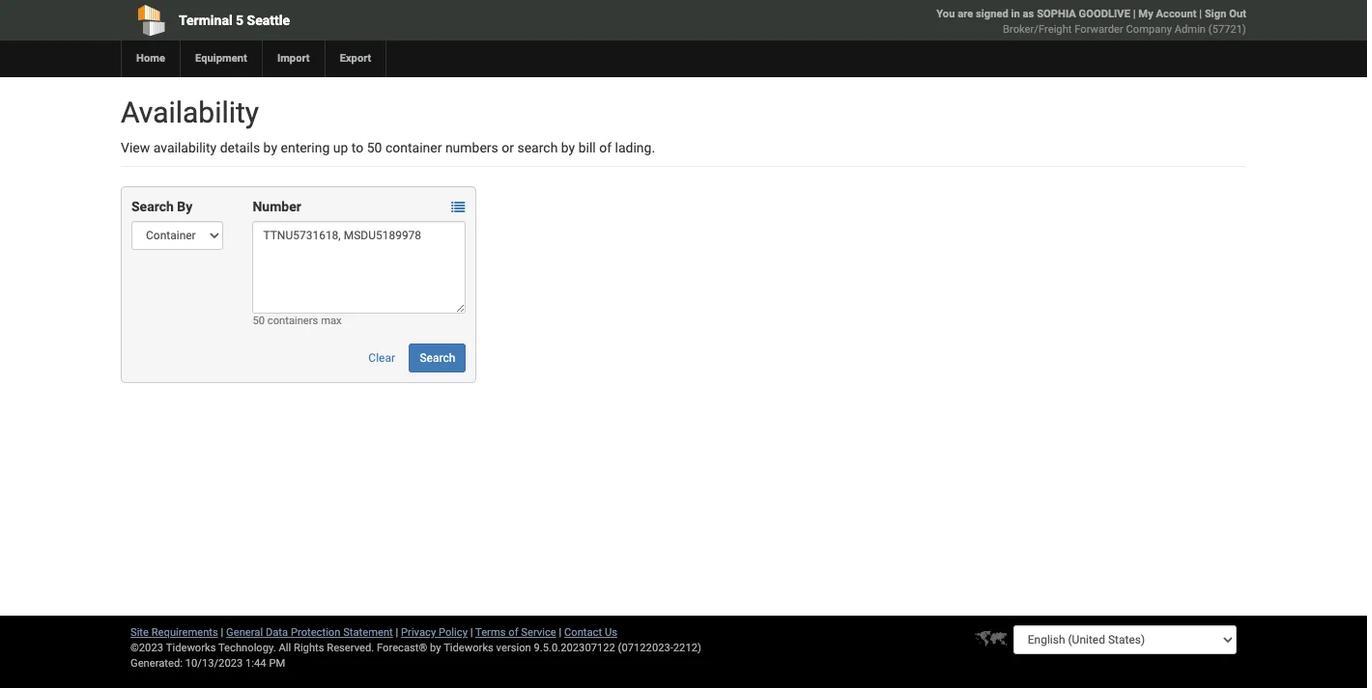 Task type: describe. For each thing, give the bounding box(es) containing it.
are
[[958, 8, 973, 20]]

account
[[1156, 8, 1197, 20]]

by inside site requirements | general data protection statement | privacy policy | terms of service | contact us ©2023 tideworks technology. all rights reserved. forecast® by tideworks version 9.5.0.202307122 (07122023-2212) generated: 10/13/2023 1:44 pm
[[430, 643, 441, 655]]

policy
[[439, 627, 468, 640]]

privacy policy link
[[401, 627, 468, 640]]

data
[[266, 627, 288, 640]]

or
[[502, 140, 514, 156]]

0 horizontal spatial 50
[[253, 315, 265, 328]]

you are signed in as sophia goodlive | my account | sign out broker/freight forwarder company admin (57721)
[[937, 8, 1247, 36]]

service
[[521, 627, 556, 640]]

containers
[[267, 315, 318, 328]]

export
[[340, 52, 371, 65]]

details
[[220, 140, 260, 156]]

availability
[[153, 140, 217, 156]]

home
[[136, 52, 165, 65]]

container
[[385, 140, 442, 156]]

2 horizontal spatial by
[[561, 140, 575, 156]]

reserved.
[[327, 643, 374, 655]]

| up 9.5.0.202307122
[[559, 627, 562, 640]]

(57721)
[[1209, 23, 1247, 36]]

of inside site requirements | general data protection statement | privacy policy | terms of service | contact us ©2023 tideworks technology. all rights reserved. forecast® by tideworks version 9.5.0.202307122 (07122023-2212) generated: 10/13/2023 1:44 pm
[[509, 627, 518, 640]]

generated:
[[130, 658, 183, 671]]

show list image
[[452, 201, 465, 215]]

export link
[[324, 41, 386, 77]]

you
[[937, 8, 955, 20]]

10/13/2023
[[185, 658, 243, 671]]

0 horizontal spatial by
[[263, 140, 277, 156]]

pm
[[269, 658, 285, 671]]

equipment link
[[180, 41, 262, 77]]

my account link
[[1139, 8, 1197, 20]]

site
[[130, 627, 149, 640]]

protection
[[291, 627, 341, 640]]

general
[[226, 627, 263, 640]]

| up tideworks
[[470, 627, 473, 640]]

clear
[[368, 352, 395, 365]]

view availability details by entering up to 50 container numbers or search by bill of lading.
[[121, 140, 655, 156]]

site requirements link
[[130, 627, 218, 640]]

contact
[[564, 627, 602, 640]]

equipment
[[195, 52, 247, 65]]

home link
[[121, 41, 180, 77]]

version
[[496, 643, 531, 655]]

goodlive
[[1079, 8, 1131, 20]]

admin
[[1175, 23, 1206, 36]]

us
[[605, 627, 617, 640]]

©2023 tideworks
[[130, 643, 216, 655]]

all
[[279, 643, 291, 655]]

contact us link
[[564, 627, 617, 640]]

(07122023-
[[618, 643, 673, 655]]

in
[[1011, 8, 1020, 20]]

sophia
[[1037, 8, 1076, 20]]

1:44
[[245, 658, 266, 671]]

search by
[[131, 199, 193, 215]]

broker/freight
[[1003, 23, 1072, 36]]

signed
[[976, 8, 1009, 20]]

as
[[1023, 8, 1034, 20]]

clear button
[[358, 344, 406, 373]]

| left my at the right top
[[1133, 8, 1136, 20]]

| up forecast®
[[396, 627, 398, 640]]

9.5.0.202307122
[[534, 643, 615, 655]]



Task type: vqa. For each thing, say whether or not it's contained in the screenshot.
Terminal 5 Seattle image
no



Task type: locate. For each thing, give the bounding box(es) containing it.
1 horizontal spatial by
[[430, 643, 441, 655]]

import
[[277, 52, 310, 65]]

seattle
[[247, 13, 290, 28]]

0 vertical spatial search
[[131, 199, 174, 215]]

| left sign
[[1199, 8, 1202, 20]]

statement
[[343, 627, 393, 640]]

tideworks
[[444, 643, 494, 655]]

numbers
[[445, 140, 498, 156]]

by left the bill
[[561, 140, 575, 156]]

search inside button
[[420, 352, 455, 365]]

search for search
[[420, 352, 455, 365]]

of up version
[[509, 627, 518, 640]]

to
[[352, 140, 364, 156]]

50 left containers
[[253, 315, 265, 328]]

50 right to
[[367, 140, 382, 156]]

of right the bill
[[599, 140, 612, 156]]

search
[[131, 199, 174, 215], [420, 352, 455, 365]]

terminal
[[179, 13, 233, 28]]

privacy
[[401, 627, 436, 640]]

by
[[263, 140, 277, 156], [561, 140, 575, 156], [430, 643, 441, 655]]

site requirements | general data protection statement | privacy policy | terms of service | contact us ©2023 tideworks technology. all rights reserved. forecast® by tideworks version 9.5.0.202307122 (07122023-2212) generated: 10/13/2023 1:44 pm
[[130, 627, 701, 671]]

0 vertical spatial 50
[[367, 140, 382, 156]]

by right details
[[263, 140, 277, 156]]

my
[[1139, 8, 1154, 20]]

forwarder
[[1075, 23, 1124, 36]]

entering
[[281, 140, 330, 156]]

up
[[333, 140, 348, 156]]

50
[[367, 140, 382, 156], [253, 315, 265, 328]]

search
[[517, 140, 558, 156]]

terms
[[475, 627, 506, 640]]

import link
[[262, 41, 324, 77]]

1 vertical spatial 50
[[253, 315, 265, 328]]

company
[[1126, 23, 1172, 36]]

2212)
[[673, 643, 701, 655]]

search for search by
[[131, 199, 174, 215]]

sign
[[1205, 8, 1227, 20]]

terminal 5 seattle
[[179, 13, 290, 28]]

search right clear button
[[420, 352, 455, 365]]

0 vertical spatial of
[[599, 140, 612, 156]]

general data protection statement link
[[226, 627, 393, 640]]

search left by
[[131, 199, 174, 215]]

number
[[253, 199, 301, 215]]

Number text field
[[253, 221, 466, 314]]

|
[[1133, 8, 1136, 20], [1199, 8, 1202, 20], [221, 627, 224, 640], [396, 627, 398, 640], [470, 627, 473, 640], [559, 627, 562, 640]]

1 vertical spatial search
[[420, 352, 455, 365]]

by down privacy policy link
[[430, 643, 441, 655]]

1 horizontal spatial search
[[420, 352, 455, 365]]

0 horizontal spatial of
[[509, 627, 518, 640]]

0 horizontal spatial search
[[131, 199, 174, 215]]

rights
[[294, 643, 324, 655]]

out
[[1229, 8, 1247, 20]]

by
[[177, 199, 193, 215]]

max
[[321, 315, 342, 328]]

1 vertical spatial of
[[509, 627, 518, 640]]

of
[[599, 140, 612, 156], [509, 627, 518, 640]]

technology.
[[218, 643, 276, 655]]

1 horizontal spatial of
[[599, 140, 612, 156]]

forecast®
[[377, 643, 427, 655]]

availability
[[121, 96, 259, 129]]

requirements
[[151, 627, 218, 640]]

search button
[[409, 344, 466, 373]]

lading.
[[615, 140, 655, 156]]

terminal 5 seattle link
[[121, 0, 573, 41]]

50 containers max
[[253, 315, 342, 328]]

5
[[236, 13, 244, 28]]

bill
[[579, 140, 596, 156]]

sign out link
[[1205, 8, 1247, 20]]

view
[[121, 140, 150, 156]]

| left general
[[221, 627, 224, 640]]

1 horizontal spatial 50
[[367, 140, 382, 156]]

terms of service link
[[475, 627, 556, 640]]



